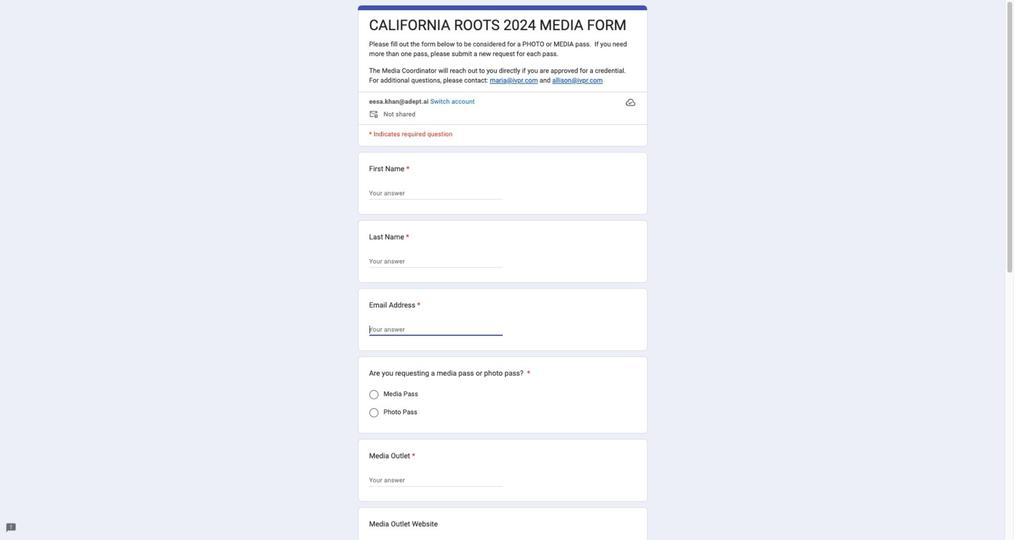 Task type: describe. For each thing, give the bounding box(es) containing it.
5 heading from the top
[[369, 368, 530, 379]]

4 heading from the top
[[369, 300, 420, 311]]

media pass image
[[369, 391, 378, 400]]

photo pass image
[[369, 409, 378, 418]]

1 heading from the top
[[369, 16, 627, 34]]

2 heading from the top
[[369, 163, 410, 174]]



Task type: vqa. For each thing, say whether or not it's contained in the screenshot.
Checklist menu icon
no



Task type: locate. For each thing, give the bounding box(es) containing it.
6 heading from the top
[[369, 451, 415, 461]]

list
[[358, 152, 647, 541]]

3 heading from the top
[[369, 231, 409, 242]]

Media Pass radio
[[369, 391, 378, 400]]

None text field
[[369, 475, 502, 486]]

required question element
[[404, 163, 410, 174], [404, 231, 409, 242], [415, 300, 420, 311], [525, 368, 530, 379], [410, 451, 415, 461]]

report a problem to google image
[[5, 523, 16, 534]]

heading
[[369, 16, 627, 34], [369, 163, 410, 174], [369, 231, 409, 242], [369, 300, 420, 311], [369, 368, 530, 379], [369, 451, 415, 461]]

Photo Pass radio
[[369, 409, 378, 418]]

your email and google account are not part of your response image
[[369, 110, 380, 120]]

None text field
[[369, 188, 502, 199], [369, 256, 502, 267], [369, 324, 502, 335], [369, 188, 502, 199], [369, 256, 502, 267], [369, 324, 502, 335]]

your email and google account are not part of your response image
[[369, 110, 384, 120]]



